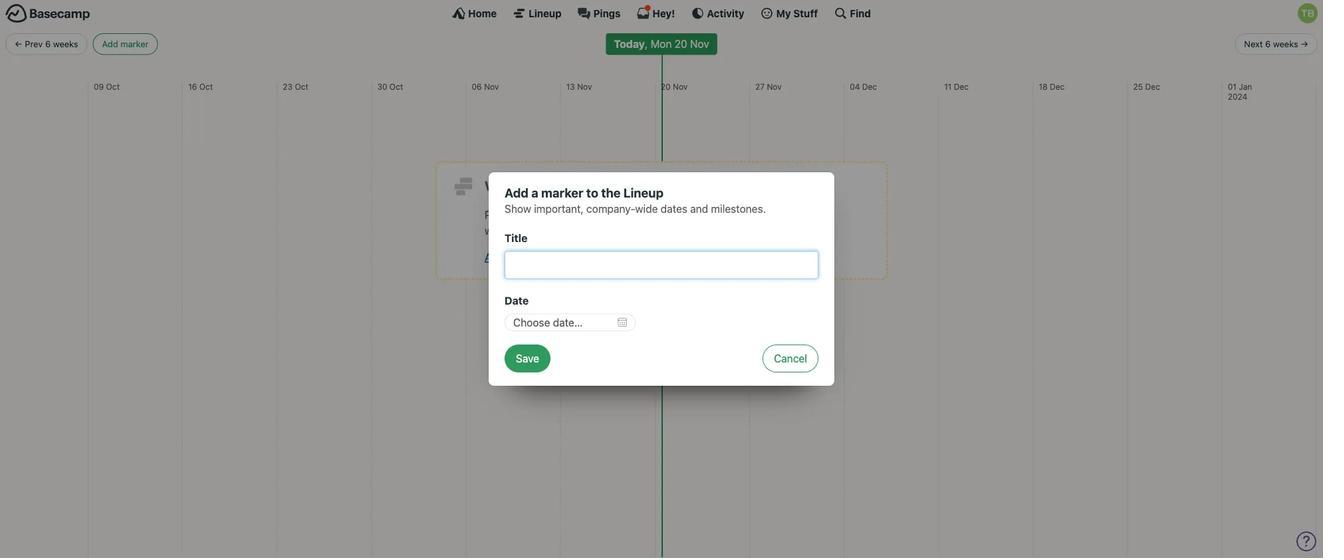 Task type: locate. For each thing, give the bounding box(es) containing it.
a up "what,"
[[563, 208, 569, 221]]

lineup!
[[585, 178, 632, 194]]

activity link
[[691, 7, 745, 20]]

0 horizontal spatial add
[[102, 39, 118, 49]]

the
[[561, 178, 582, 194], [602, 186, 621, 200], [701, 251, 717, 263]]

4 dec from the left
[[1146, 82, 1161, 91]]

on right it
[[687, 251, 699, 263]]

0 horizontal spatial on
[[526, 224, 538, 237]]

4 nov from the left
[[767, 82, 782, 91]]

to
[[546, 178, 559, 194], [587, 186, 599, 200], [583, 251, 593, 263], [641, 251, 650, 263]]

add down working
[[485, 251, 504, 263]]

important,
[[534, 202, 584, 215]]

add up 09 oct
[[102, 39, 118, 49]]

projects down visual
[[619, 224, 659, 237]]

0 horizontal spatial 6
[[45, 39, 51, 49]]

1 horizontal spatial weeks
[[1274, 39, 1299, 49]]

a up the important,
[[532, 186, 539, 200]]

add for marker
[[102, 39, 118, 49]]

nov right 13 at the left top of page
[[578, 82, 592, 91]]

my stuff
[[777, 7, 819, 19]]

2 vertical spatial on
[[687, 251, 699, 263]]

dec right 04
[[863, 82, 878, 91]]

←
[[15, 39, 22, 49]]

the up company-
[[602, 186, 621, 200]]

1 horizontal spatial the
[[602, 186, 621, 200]]

1 oct from the left
[[106, 82, 120, 91]]

2 horizontal spatial add
[[505, 186, 529, 200]]

a
[[532, 186, 539, 200], [563, 208, 569, 221], [629, 208, 634, 221], [667, 208, 673, 221], [595, 251, 601, 263]]

my
[[777, 7, 791, 19]]

30 oct
[[378, 82, 403, 91]]

2 nov from the left
[[578, 82, 592, 91]]

project
[[604, 251, 638, 263]]

dates down "what,"
[[553, 251, 580, 263]]

of
[[723, 208, 733, 221]]

6 right next
[[1266, 39, 1272, 49]]

visual
[[637, 208, 664, 221]]

← prev 6 weeks
[[15, 39, 78, 49]]

add inside the add a marker to the lineup show important, company-wide dates and milestones.
[[505, 186, 529, 200]]

weeks
[[53, 39, 78, 49], [1274, 39, 1299, 49]]

dec right 11
[[955, 82, 969, 91]]

find button
[[835, 7, 871, 20]]

marker inside "link"
[[121, 39, 149, 49]]

find
[[851, 7, 871, 19]]

dates
[[661, 202, 688, 215], [553, 251, 580, 263]]

add marker
[[102, 39, 149, 49]]

add up show
[[505, 186, 529, 200]]

1 vertical spatial add
[[505, 186, 529, 200]]

dec right 25
[[1146, 82, 1161, 91]]

04
[[850, 82, 861, 91]]

None text field
[[505, 251, 819, 279]]

0 horizontal spatial projects
[[507, 208, 546, 221]]

marker
[[121, 39, 149, 49], [542, 186, 584, 200]]

projects
[[507, 208, 546, 221], [619, 224, 659, 237]]

and
[[691, 202, 709, 215], [570, 224, 588, 237], [686, 224, 704, 237]]

lineup up wide
[[624, 186, 664, 200]]

nov
[[484, 82, 499, 91], [578, 82, 592, 91], [673, 82, 688, 91], [767, 82, 782, 91]]

0 horizontal spatial lineup
[[529, 7, 562, 19]]

3 dec from the left
[[1051, 82, 1065, 91]]

add for a
[[505, 186, 529, 200]]

milestones.
[[711, 202, 766, 215]]

add start/end dates to a project to view it on the lineup.
[[485, 251, 755, 263]]

main element
[[0, 0, 1324, 26]]

4 oct from the left
[[390, 82, 403, 91]]

the up the important,
[[561, 178, 582, 194]]

hey! button
[[637, 7, 675, 20]]

6
[[45, 39, 51, 49], [1266, 39, 1272, 49]]

oct for 16 oct
[[199, 82, 213, 91]]

dec for 04 dec
[[863, 82, 878, 91]]

0 vertical spatial projects
[[507, 208, 546, 221]]

oct right 23
[[295, 82, 309, 91]]

oct right 09
[[106, 82, 120, 91]]

dec right 18
[[1051, 82, 1065, 91]]

1 horizontal spatial dates
[[661, 202, 688, 215]]

20
[[661, 82, 671, 91]]

a left project
[[595, 251, 601, 263]]

add inside "link"
[[102, 39, 118, 49]]

→
[[1302, 39, 1309, 49]]

16
[[188, 82, 197, 91]]

lineup right home
[[529, 7, 562, 19]]

what's
[[735, 208, 767, 221]]

1 dec from the left
[[863, 82, 878, 91]]

0 horizontal spatial weeks
[[53, 39, 78, 49]]

on left "what,"
[[526, 224, 538, 237]]

01
[[1229, 82, 1237, 91]]

weeks right prev
[[53, 39, 78, 49]]

a up start
[[667, 208, 673, 221]]

11 dec
[[945, 82, 969, 91]]

25 dec
[[1134, 82, 1161, 91]]

company-
[[587, 202, 636, 215]]

view
[[653, 251, 675, 263]]

2 dec from the left
[[955, 82, 969, 91]]

and down the snapshot
[[686, 224, 704, 237]]

and down timeline
[[570, 224, 588, 237]]

3 oct from the left
[[295, 82, 309, 91]]

the down end.
[[701, 251, 717, 263]]

6 right prev
[[45, 39, 51, 49]]

next 6 weeks →
[[1245, 39, 1309, 49]]

add
[[102, 39, 118, 49], [505, 186, 529, 200], [485, 251, 504, 263]]

dec for 25 dec
[[1146, 82, 1161, 91]]

3 nov from the left
[[673, 82, 688, 91]]

dates up start
[[661, 202, 688, 215]]

show
[[505, 202, 532, 215]]

on
[[548, 208, 561, 221], [526, 224, 538, 237], [687, 251, 699, 263]]

lineup
[[529, 7, 562, 19], [624, 186, 664, 200]]

0 vertical spatial lineup
[[529, 7, 562, 19]]

a inside the add a marker to the lineup show important, company-wide dates and milestones.
[[532, 186, 539, 200]]

and up end.
[[691, 202, 709, 215]]

1 6 from the left
[[45, 39, 51, 49]]

None submit
[[505, 345, 551, 373]]

weeks left →
[[1274, 39, 1299, 49]]

on up "what,"
[[548, 208, 561, 221]]

to up timeline
[[587, 186, 599, 200]]

Choose date… field
[[505, 314, 636, 331]]

0 vertical spatial marker
[[121, 39, 149, 49]]

wide
[[636, 202, 658, 215]]

0 vertical spatial dates
[[661, 202, 688, 215]]

1 nov from the left
[[484, 82, 499, 91]]

dec
[[863, 82, 878, 91], [955, 82, 969, 91], [1051, 82, 1065, 91], [1146, 82, 1161, 91]]

lineup inside the add a marker to the lineup show important, company-wide dates and milestones.
[[624, 186, 664, 200]]

a right the for
[[629, 208, 634, 221]]

0 horizontal spatial marker
[[121, 39, 149, 49]]

1 vertical spatial dates
[[553, 251, 580, 263]]

2 horizontal spatial the
[[701, 251, 717, 263]]

1 vertical spatial lineup
[[624, 186, 664, 200]]

25
[[1134, 82, 1144, 91]]

welcome to the lineup!
[[485, 178, 632, 194]]

1 vertical spatial on
[[526, 224, 538, 237]]

1 horizontal spatial add
[[485, 251, 504, 263]]

oct for 09 oct
[[106, 82, 120, 91]]

nov right 27
[[767, 82, 782, 91]]

oct right 16
[[199, 82, 213, 91]]

2 oct from the left
[[199, 82, 213, 91]]

0 vertical spatial add
[[102, 39, 118, 49]]

1 horizontal spatial 6
[[1266, 39, 1272, 49]]

nov right 06
[[484, 82, 499, 91]]

it
[[678, 251, 684, 263]]

dec for 11 dec
[[955, 82, 969, 91]]

1 horizontal spatial marker
[[542, 186, 584, 200]]

projects up title
[[507, 208, 546, 221]]

activity
[[707, 7, 745, 19]]

nov right 20
[[673, 82, 688, 91]]

play,
[[781, 208, 803, 221]]

06 nov
[[472, 82, 499, 91]]

oct right the 30
[[390, 82, 403, 91]]

oct
[[106, 82, 120, 91], [199, 82, 213, 91], [295, 82, 309, 91], [390, 82, 403, 91]]

the inside the add a marker to the lineup show important, company-wide dates and milestones.
[[602, 186, 621, 200]]

09 oct
[[94, 82, 120, 91]]

2 vertical spatial add
[[485, 251, 504, 263]]

1 vertical spatial projects
[[619, 224, 659, 237]]

add start/end dates to a project link
[[485, 251, 638, 263]]

1 vertical spatial marker
[[542, 186, 584, 200]]

1 horizontal spatial lineup
[[624, 186, 664, 200]]

to up the important,
[[546, 178, 559, 194]]

2 horizontal spatial on
[[687, 251, 699, 263]]

stuff
[[794, 7, 819, 19]]

1 horizontal spatial on
[[548, 208, 561, 221]]



Task type: vqa. For each thing, say whether or not it's contained in the screenshot.
Oct related to 30 Oct
yes



Task type: describe. For each thing, give the bounding box(es) containing it.
prev
[[25, 39, 43, 49]]

23 oct
[[283, 82, 309, 91]]

home link
[[452, 7, 497, 20]]

for
[[612, 208, 626, 221]]

0 horizontal spatial dates
[[553, 251, 580, 263]]

11
[[945, 82, 952, 91]]

1 horizontal spatial projects
[[619, 224, 659, 237]]

snapshot
[[676, 208, 720, 221]]

30
[[378, 82, 388, 91]]

cancel
[[774, 352, 808, 365]]

start
[[661, 224, 684, 237]]

2024
[[1229, 92, 1248, 102]]

in
[[770, 208, 778, 221]]

23
[[283, 82, 293, 91]]

to left view on the top of page
[[641, 251, 650, 263]]

date
[[505, 294, 529, 307]]

to inside the add a marker to the lineup show important, company-wide dates and milestones.
[[587, 186, 599, 200]]

dates inside the add a marker to the lineup show important, company-wide dates and milestones.
[[661, 202, 688, 215]]

09
[[94, 82, 104, 91]]

oct for 30 oct
[[390, 82, 403, 91]]

18
[[1039, 82, 1048, 91]]

tim burton image
[[1299, 3, 1319, 23]]

plot projects on a timeline for a visual a snapshot of what's in play, who's working on what, and when projects start and end.
[[485, 208, 833, 237]]

welcome
[[485, 178, 543, 194]]

nov for 20 nov
[[673, 82, 688, 91]]

06
[[472, 82, 482, 91]]

and inside the add a marker to the lineup show important, company-wide dates and milestones.
[[691, 202, 709, 215]]

end.
[[707, 224, 728, 237]]

plot
[[485, 208, 504, 221]]

my stuff button
[[761, 7, 819, 20]]

working
[[485, 224, 523, 237]]

what,
[[541, 224, 567, 237]]

20 nov
[[661, 82, 688, 91]]

lineup.
[[720, 251, 755, 263]]

2 weeks from the left
[[1274, 39, 1299, 49]]

marker inside the add a marker to the lineup show important, company-wide dates and milestones.
[[542, 186, 584, 200]]

nov for 27 nov
[[767, 82, 782, 91]]

27
[[756, 82, 765, 91]]

2 6 from the left
[[1266, 39, 1272, 49]]

16 oct
[[188, 82, 213, 91]]

add for start/end
[[485, 251, 504, 263]]

who's
[[805, 208, 833, 221]]

lineup inside 'link'
[[529, 7, 562, 19]]

to down when
[[583, 251, 593, 263]]

title
[[505, 231, 528, 244]]

0 vertical spatial on
[[548, 208, 561, 221]]

next
[[1245, 39, 1264, 49]]

today
[[614, 38, 645, 50]]

add marker link
[[93, 33, 158, 55]]

1 weeks from the left
[[53, 39, 78, 49]]

hey!
[[653, 7, 675, 19]]

18 dec
[[1039, 82, 1065, 91]]

timeline
[[572, 208, 610, 221]]

nov for 06 nov
[[484, 82, 499, 91]]

01 jan 2024
[[1229, 82, 1253, 102]]

13 nov
[[567, 82, 592, 91]]

dec for 18 dec
[[1051, 82, 1065, 91]]

home
[[468, 7, 497, 19]]

lineup link
[[513, 7, 562, 20]]

start/end
[[507, 251, 551, 263]]

13
[[567, 82, 575, 91]]

nov for 13 nov
[[578, 82, 592, 91]]

switch accounts image
[[5, 3, 90, 24]]

0 horizontal spatial the
[[561, 178, 582, 194]]

when
[[591, 224, 617, 237]]

oct for 23 oct
[[295, 82, 309, 91]]

cancel link
[[763, 345, 819, 373]]

04 dec
[[850, 82, 878, 91]]

add a marker to the lineup show important, company-wide dates and milestones.
[[505, 186, 766, 215]]

27 nov
[[756, 82, 782, 91]]

jan
[[1240, 82, 1253, 91]]



